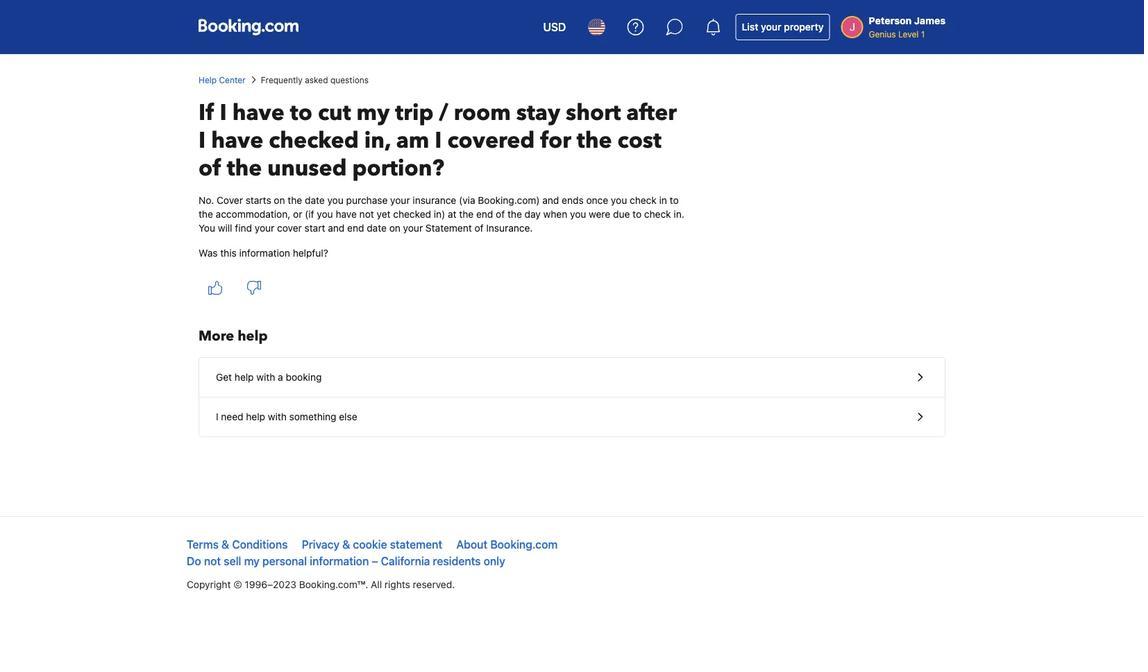 Task type: describe. For each thing, give the bounding box(es) containing it.
you
[[199, 223, 215, 234]]

0 vertical spatial and
[[543, 195, 559, 206]]

your up yet
[[390, 195, 410, 206]]

help for get
[[235, 372, 254, 383]]

2 vertical spatial of
[[475, 223, 484, 234]]

1996–2023
[[245, 580, 297, 591]]

do
[[187, 555, 201, 568]]

1 horizontal spatial date
[[367, 223, 387, 234]]

no. cover starts on the date you purchase your insurance (via booking.com) and ends once you check in to the accommodation, or (if you have not yet checked in) at the end of the day when you were due to check in. you will find your cover start and end date on your statement of insurance.
[[199, 195, 685, 234]]

or
[[293, 209, 302, 220]]

you up due
[[611, 195, 627, 206]]

questions
[[331, 75, 369, 85]]

center
[[219, 75, 246, 85]]

will
[[218, 223, 232, 234]]

was this information helpful?
[[199, 248, 328, 259]]

usd
[[543, 20, 566, 34]]

help center
[[199, 75, 246, 85]]

something
[[289, 411, 337, 423]]

level
[[899, 29, 919, 39]]

else
[[339, 411, 357, 423]]

residents
[[433, 555, 481, 568]]

unused
[[268, 153, 347, 184]]

due
[[613, 209, 630, 220]]

i right am
[[435, 126, 442, 156]]

have up 'cover'
[[211, 126, 263, 156]]

& for privacy
[[343, 539, 350, 552]]

the up or
[[288, 195, 302, 206]]

for
[[541, 126, 571, 156]]

a
[[278, 372, 283, 383]]

get help with a booking button
[[199, 358, 945, 398]]

(via
[[459, 195, 475, 206]]

(if
[[305, 209, 314, 220]]

privacy
[[302, 539, 340, 552]]

checked inside no. cover starts on the date you purchase your insurance (via booking.com) and ends once you check in to the accommodation, or (if you have not yet checked in) at the end of the day when you were due to check in. you will find your cover start and end date on your statement of insurance.
[[393, 209, 431, 220]]

trip
[[395, 98, 434, 128]]

asked
[[305, 75, 328, 85]]

& for terms
[[222, 539, 229, 552]]

have inside no. cover starts on the date you purchase your insurance (via booking.com) and ends once you check in to the accommodation, or (if you have not yet checked in) at the end of the day when you were due to check in. you will find your cover start and end date on your statement of insurance.
[[336, 209, 357, 220]]

genius
[[869, 29, 896, 39]]

am
[[396, 126, 429, 156]]

start
[[305, 223, 325, 234]]

not inside about booking.com do not sell my personal information – california residents only
[[204, 555, 221, 568]]

california
[[381, 555, 430, 568]]

i right if
[[220, 98, 227, 128]]

the down no.
[[199, 209, 213, 220]]

peterson james genius level 1
[[869, 15, 946, 39]]

have down frequently
[[232, 98, 285, 128]]

if
[[199, 98, 214, 128]]

in.
[[674, 209, 685, 220]]

your right list
[[761, 21, 782, 33]]

copyright
[[187, 580, 231, 591]]

help center button
[[199, 74, 246, 86]]

once
[[586, 195, 608, 206]]

stay
[[517, 98, 560, 128]]

find
[[235, 223, 252, 234]]

conditions
[[232, 539, 288, 552]]

in)
[[434, 209, 445, 220]]

0 vertical spatial end
[[476, 209, 493, 220]]

cover
[[277, 223, 302, 234]]

2 vertical spatial help
[[246, 411, 265, 423]]

day
[[525, 209, 541, 220]]

about booking.com link
[[456, 539, 558, 552]]

ends
[[562, 195, 584, 206]]

about
[[456, 539, 488, 552]]

insurance.
[[486, 223, 533, 234]]

0 horizontal spatial end
[[347, 223, 364, 234]]

2 vertical spatial to
[[633, 209, 642, 220]]

copyright © 1996–2023 booking.com™. all rights reserved.
[[187, 580, 455, 591]]

booking
[[286, 372, 322, 383]]

i up no.
[[199, 126, 206, 156]]

1 vertical spatial to
[[670, 195, 679, 206]]

no.
[[199, 195, 214, 206]]

after
[[627, 98, 677, 128]]

rights
[[385, 580, 410, 591]]

purchase
[[346, 195, 388, 206]]

get
[[216, 372, 232, 383]]

booking.com™.
[[299, 580, 368, 591]]

this
[[220, 248, 237, 259]]

at
[[448, 209, 457, 220]]

not inside no. cover starts on the date you purchase your insurance (via booking.com) and ends once you check in to the accommodation, or (if you have not yet checked in) at the end of the day when you were due to check in. you will find your cover start and end date on your statement of insurance.
[[360, 209, 374, 220]]

booking.com online hotel reservations image
[[199, 19, 299, 35]]

in
[[659, 195, 667, 206]]

only
[[484, 555, 506, 568]]

when
[[544, 209, 568, 220]]

0 vertical spatial check
[[630, 195, 657, 206]]



Task type: vqa. For each thing, say whether or not it's contained in the screenshot.
"Extras" BUTTON
no



Task type: locate. For each thing, give the bounding box(es) containing it.
to right due
[[633, 209, 642, 220]]

james
[[914, 15, 946, 26]]

1 vertical spatial my
[[244, 555, 260, 568]]

booking.com)
[[478, 195, 540, 206]]

statement
[[426, 223, 472, 234]]

0 vertical spatial information
[[239, 248, 290, 259]]

1 vertical spatial of
[[496, 209, 505, 220]]

covered
[[448, 126, 535, 156]]

about booking.com do not sell my personal information – california residents only
[[187, 539, 558, 568]]

my
[[357, 98, 390, 128], [244, 555, 260, 568]]

more
[[199, 327, 234, 346]]

statement
[[390, 539, 442, 552]]

1 vertical spatial with
[[268, 411, 287, 423]]

of inside if i have to cut my trip / room stay short after i have checked in, am i covered for the cost of the unused portion?
[[199, 153, 221, 184]]

1 horizontal spatial information
[[310, 555, 369, 568]]

1 vertical spatial and
[[328, 223, 345, 234]]

you left purchase
[[327, 195, 344, 206]]

usd button
[[535, 10, 575, 44]]

on right starts
[[274, 195, 285, 206]]

list
[[742, 21, 759, 33]]

information up 'booking.com™.'
[[310, 555, 369, 568]]

help right need
[[246, 411, 265, 423]]

have
[[232, 98, 285, 128], [211, 126, 263, 156], [336, 209, 357, 220]]

1 horizontal spatial &
[[343, 539, 350, 552]]

with
[[257, 372, 275, 383], [268, 411, 287, 423]]

the up insurance.
[[508, 209, 522, 220]]

in,
[[364, 126, 391, 156]]

was
[[199, 248, 218, 259]]

0 horizontal spatial my
[[244, 555, 260, 568]]

need
[[221, 411, 243, 423]]

0 vertical spatial with
[[257, 372, 275, 383]]

with left something
[[268, 411, 287, 423]]

information
[[239, 248, 290, 259], [310, 555, 369, 568]]

you down the ends at the top of page
[[570, 209, 586, 220]]

0 vertical spatial of
[[199, 153, 221, 184]]

on
[[274, 195, 285, 206], [389, 223, 401, 234]]

help right get
[[235, 372, 254, 383]]

0 horizontal spatial not
[[204, 555, 221, 568]]

help for more
[[238, 327, 268, 346]]

help
[[238, 327, 268, 346], [235, 372, 254, 383], [246, 411, 265, 423]]

1 vertical spatial on
[[389, 223, 401, 234]]

i left need
[[216, 411, 218, 423]]

i need help with something else
[[216, 411, 357, 423]]

1 vertical spatial not
[[204, 555, 221, 568]]

reserved.
[[413, 580, 455, 591]]

1 vertical spatial end
[[347, 223, 364, 234]]

you
[[327, 195, 344, 206], [611, 195, 627, 206], [317, 209, 333, 220], [570, 209, 586, 220]]

1 horizontal spatial end
[[476, 209, 493, 220]]

the right for
[[577, 126, 612, 156]]

my down conditions
[[244, 555, 260, 568]]

room
[[454, 98, 511, 128]]

your down insurance
[[403, 223, 423, 234]]

your down accommodation,
[[255, 223, 275, 234]]

2 horizontal spatial of
[[496, 209, 505, 220]]

1 & from the left
[[222, 539, 229, 552]]

0 horizontal spatial on
[[274, 195, 285, 206]]

accommodation,
[[216, 209, 291, 220]]

do not sell my personal information – california residents only link
[[187, 555, 506, 568]]

not down purchase
[[360, 209, 374, 220]]

0 vertical spatial to
[[290, 98, 312, 128]]

end down "booking.com)" at the left of page
[[476, 209, 493, 220]]

and right start
[[328, 223, 345, 234]]

–
[[372, 555, 378, 568]]

my for personal
[[244, 555, 260, 568]]

date up (if
[[305, 195, 325, 206]]

0 vertical spatial date
[[305, 195, 325, 206]]

check left in
[[630, 195, 657, 206]]

1 horizontal spatial checked
[[393, 209, 431, 220]]

0 horizontal spatial and
[[328, 223, 345, 234]]

and
[[543, 195, 559, 206], [328, 223, 345, 234]]

on down yet
[[389, 223, 401, 234]]

terms & conditions
[[187, 539, 288, 552]]

checked down frequently asked questions
[[269, 126, 359, 156]]

0 horizontal spatial checked
[[269, 126, 359, 156]]

insurance
[[413, 195, 456, 206]]

end down purchase
[[347, 223, 364, 234]]

& up sell
[[222, 539, 229, 552]]

checked
[[269, 126, 359, 156], [393, 209, 431, 220]]

0 vertical spatial my
[[357, 98, 390, 128]]

my for trip
[[357, 98, 390, 128]]

privacy & cookie statement
[[302, 539, 442, 552]]

& up do not sell my personal information – california residents only "link"
[[343, 539, 350, 552]]

of up no.
[[199, 153, 221, 184]]

personal
[[263, 555, 307, 568]]

i need help with something else button
[[199, 398, 945, 437]]

1 horizontal spatial my
[[357, 98, 390, 128]]

short
[[566, 98, 621, 128]]

check down in
[[644, 209, 671, 220]]

0 vertical spatial checked
[[269, 126, 359, 156]]

more help
[[199, 327, 268, 346]]

0 vertical spatial on
[[274, 195, 285, 206]]

1 vertical spatial date
[[367, 223, 387, 234]]

date
[[305, 195, 325, 206], [367, 223, 387, 234]]

of down "booking.com)" at the left of page
[[496, 209, 505, 220]]

1 vertical spatial help
[[235, 372, 254, 383]]

0 horizontal spatial to
[[290, 98, 312, 128]]

1 horizontal spatial to
[[633, 209, 642, 220]]

1 vertical spatial information
[[310, 555, 369, 568]]

to right in
[[670, 195, 679, 206]]

information inside about booking.com do not sell my personal information – california residents only
[[310, 555, 369, 568]]

date down yet
[[367, 223, 387, 234]]

checked down insurance
[[393, 209, 431, 220]]

1
[[921, 29, 925, 39]]

frequently asked questions
[[261, 75, 369, 85]]

my inside about booking.com do not sell my personal information – california residents only
[[244, 555, 260, 568]]

0 horizontal spatial date
[[305, 195, 325, 206]]

checked inside if i have to cut my trip / room stay short after i have checked in, am i covered for the cost of the unused portion?
[[269, 126, 359, 156]]

to left cut
[[290, 98, 312, 128]]

if i have to cut my trip / room stay short after i have checked in, am i covered for the cost of the unused portion?
[[199, 98, 677, 184]]

not
[[360, 209, 374, 220], [204, 555, 221, 568]]

1 horizontal spatial and
[[543, 195, 559, 206]]

were
[[589, 209, 611, 220]]

1 horizontal spatial not
[[360, 209, 374, 220]]

booking.com
[[491, 539, 558, 552]]

of down "(via"
[[475, 223, 484, 234]]

1 vertical spatial checked
[[393, 209, 431, 220]]

0 horizontal spatial &
[[222, 539, 229, 552]]

my inside if i have to cut my trip / room stay short after i have checked in, am i covered for the cost of the unused portion?
[[357, 98, 390, 128]]

0 horizontal spatial of
[[199, 153, 221, 184]]

your
[[761, 21, 782, 33], [390, 195, 410, 206], [255, 223, 275, 234], [403, 223, 423, 234]]

privacy & cookie statement link
[[302, 539, 442, 552]]

you right (if
[[317, 209, 333, 220]]

and up when
[[543, 195, 559, 206]]

frequently
[[261, 75, 303, 85]]

information down find
[[239, 248, 290, 259]]

1 vertical spatial check
[[644, 209, 671, 220]]

portion?
[[353, 153, 444, 184]]

0 horizontal spatial information
[[239, 248, 290, 259]]

not right do
[[204, 555, 221, 568]]

help right more
[[238, 327, 268, 346]]

2 & from the left
[[343, 539, 350, 552]]

1 horizontal spatial on
[[389, 223, 401, 234]]

to inside if i have to cut my trip / room stay short after i have checked in, am i covered for the cost of the unused portion?
[[290, 98, 312, 128]]

list your property link
[[736, 14, 830, 40]]

cookie
[[353, 539, 387, 552]]

cost
[[618, 126, 662, 156]]

list your property
[[742, 21, 824, 33]]

all
[[371, 580, 382, 591]]

peterson
[[869, 15, 912, 26]]

starts
[[246, 195, 271, 206]]

my right cut
[[357, 98, 390, 128]]

help
[[199, 75, 217, 85]]

to
[[290, 98, 312, 128], [670, 195, 679, 206], [633, 209, 642, 220]]

cut
[[318, 98, 351, 128]]

©
[[234, 580, 242, 591]]

the up starts
[[227, 153, 262, 184]]

0 vertical spatial help
[[238, 327, 268, 346]]

helpful?
[[293, 248, 328, 259]]

/
[[439, 98, 448, 128]]

get help with a booking
[[216, 372, 322, 383]]

i
[[220, 98, 227, 128], [199, 126, 206, 156], [435, 126, 442, 156], [216, 411, 218, 423]]

2 horizontal spatial to
[[670, 195, 679, 206]]

0 vertical spatial not
[[360, 209, 374, 220]]

1 horizontal spatial of
[[475, 223, 484, 234]]

with left a
[[257, 372, 275, 383]]

check
[[630, 195, 657, 206], [644, 209, 671, 220]]

have down purchase
[[336, 209, 357, 220]]

sell
[[224, 555, 241, 568]]

the down "(via"
[[459, 209, 474, 220]]

i inside button
[[216, 411, 218, 423]]



